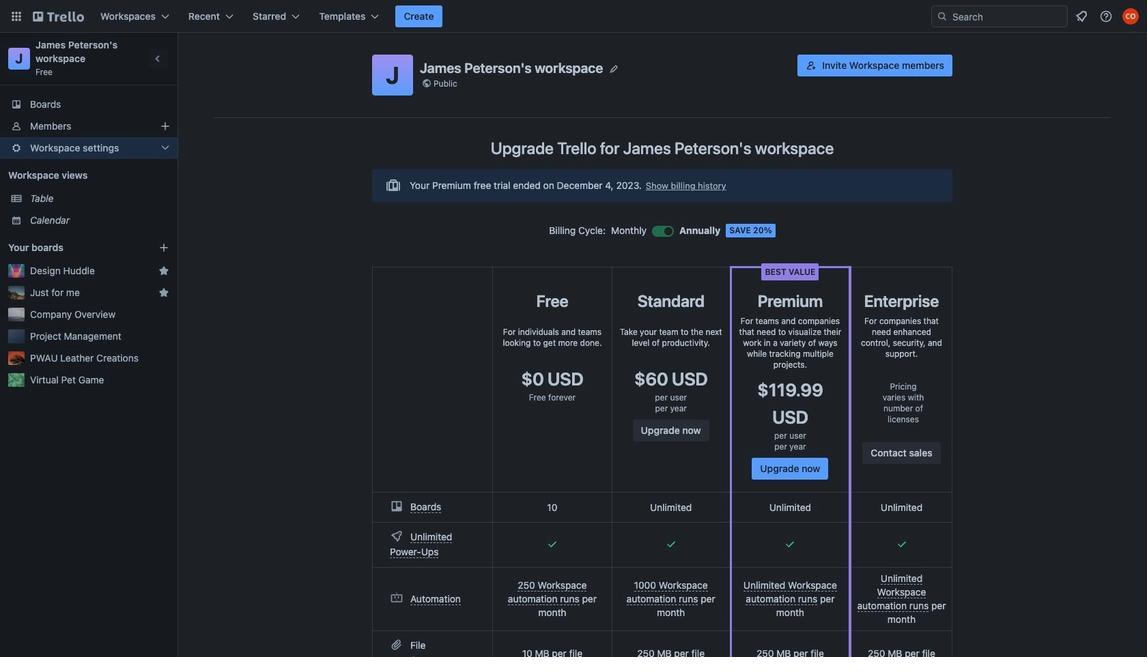 Task type: vqa. For each thing, say whether or not it's contained in the screenshot.
Filter by name text field
no



Task type: describe. For each thing, give the bounding box(es) containing it.
open information menu image
[[1099, 10, 1113, 23]]

primary element
[[0, 0, 1147, 33]]

workspace navigation collapse icon image
[[149, 49, 168, 68]]

your boards with 6 items element
[[8, 240, 138, 256]]

christina overa (christinaovera) image
[[1122, 8, 1139, 25]]



Task type: locate. For each thing, give the bounding box(es) containing it.
0 notifications image
[[1073, 8, 1090, 25]]

2 starred icon image from the top
[[158, 287, 169, 298]]

add board image
[[158, 242, 169, 253]]

Search field
[[948, 7, 1067, 26]]

0 vertical spatial starred icon image
[[158, 266, 169, 277]]

1 vertical spatial starred icon image
[[158, 287, 169, 298]]

starred icon image
[[158, 266, 169, 277], [158, 287, 169, 298]]

1 starred icon image from the top
[[158, 266, 169, 277]]

back to home image
[[33, 5, 84, 27]]

search image
[[937, 11, 948, 22]]



